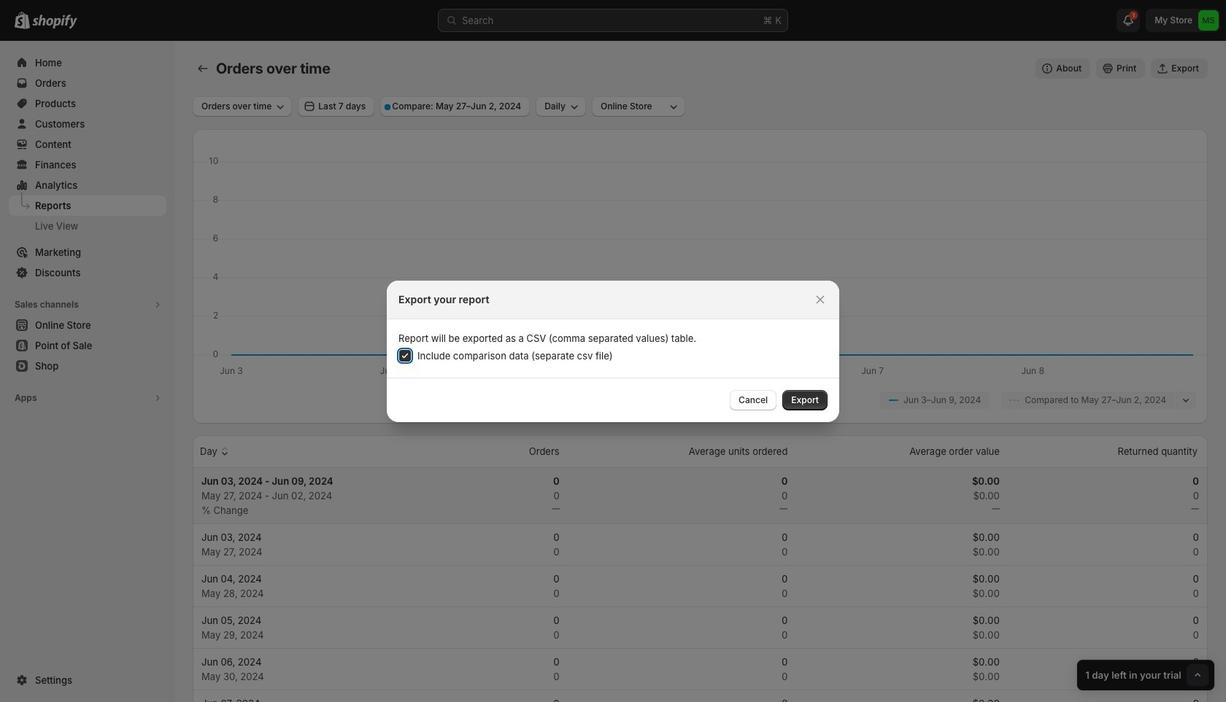 Task type: vqa. For each thing, say whether or not it's contained in the screenshot.
Shopify image
yes



Task type: locate. For each thing, give the bounding box(es) containing it.
dialog
[[0, 281, 1226, 422]]



Task type: describe. For each thing, give the bounding box(es) containing it.
shopify image
[[32, 15, 77, 29]]



